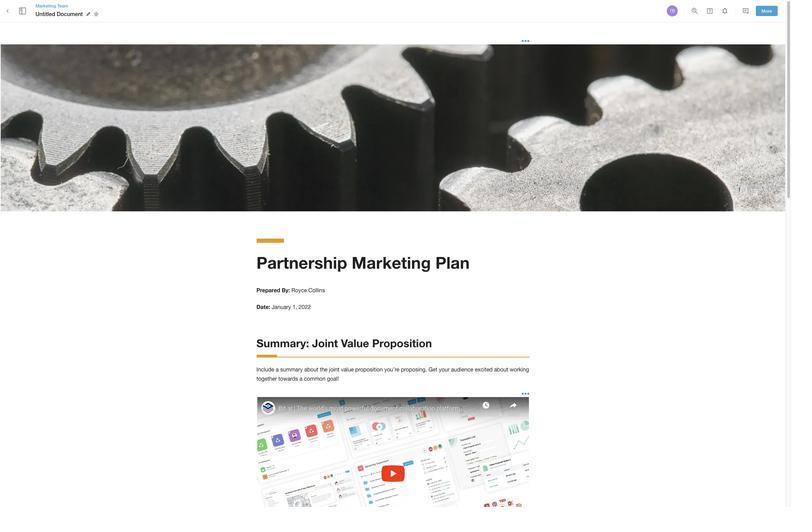 Task type: describe. For each thing, give the bounding box(es) containing it.
untitled
[[36, 11, 55, 17]]

more
[[762, 8, 773, 14]]

audience
[[451, 367, 474, 373]]

1,
[[293, 304, 297, 310]]

proposition
[[372, 337, 432, 350]]

excited
[[475, 367, 493, 373]]

towards
[[279, 376, 298, 382]]

date: january 1, 2022
[[257, 304, 311, 310]]

goal!
[[327, 376, 339, 382]]

team
[[57, 3, 68, 9]]

summary:
[[257, 337, 309, 350]]

date:
[[257, 304, 270, 310]]

january
[[272, 304, 291, 310]]

untitled document
[[36, 11, 83, 17]]

1 horizontal spatial a
[[300, 376, 303, 382]]

2022
[[299, 304, 311, 310]]

together
[[257, 376, 277, 382]]

tb button
[[666, 4, 679, 17]]

get
[[429, 367, 438, 373]]

joint
[[329, 367, 340, 373]]

value
[[341, 337, 369, 350]]

you're
[[385, 367, 400, 373]]

tb
[[670, 9, 675, 13]]

common
[[304, 376, 326, 382]]

more button
[[756, 6, 778, 16]]

prepared by: royce collins
[[257, 287, 325, 293]]

proposition
[[356, 367, 383, 373]]



Task type: locate. For each thing, give the bounding box(es) containing it.
joint
[[312, 337, 338, 350]]

document
[[57, 11, 83, 17]]

summary: joint value proposition
[[257, 337, 432, 350]]

plan
[[436, 253, 470, 272]]

collins
[[309, 287, 325, 293]]

a right include
[[276, 367, 279, 373]]

royce
[[292, 287, 307, 293]]

proposing.
[[401, 367, 427, 373]]

prepared
[[257, 287, 280, 293]]

1 vertical spatial marketing
[[352, 253, 431, 272]]

1 horizontal spatial marketing
[[352, 253, 431, 272]]

1 vertical spatial a
[[300, 376, 303, 382]]

partnership marketing plan
[[257, 253, 470, 272]]

the
[[320, 367, 328, 373]]

marketing team
[[36, 3, 68, 9]]

a
[[276, 367, 279, 373], [300, 376, 303, 382]]

favorite image
[[92, 10, 100, 18]]

0 vertical spatial marketing
[[36, 3, 56, 9]]

marketing team link
[[36, 3, 101, 9]]

include a summary about the joint value proposition you're proposing. get your audience excited about working together towards a common goal!
[[257, 367, 531, 382]]

your
[[439, 367, 450, 373]]

0 horizontal spatial marketing
[[36, 3, 56, 9]]

about right excited
[[495, 367, 509, 373]]

working
[[510, 367, 529, 373]]

about up common
[[305, 367, 319, 373]]

value
[[341, 367, 354, 373]]

2 about from the left
[[495, 367, 509, 373]]

partnership
[[257, 253, 347, 272]]

1 about from the left
[[305, 367, 319, 373]]

a right towards
[[300, 376, 303, 382]]

1 horizontal spatial about
[[495, 367, 509, 373]]

0 horizontal spatial a
[[276, 367, 279, 373]]

marketing
[[36, 3, 56, 9], [352, 253, 431, 272]]

summary
[[280, 367, 303, 373]]

0 horizontal spatial about
[[305, 367, 319, 373]]

by:
[[282, 287, 290, 293]]

include
[[257, 367, 274, 373]]

0 vertical spatial a
[[276, 367, 279, 373]]

about
[[305, 367, 319, 373], [495, 367, 509, 373]]



Task type: vqa. For each thing, say whether or not it's contained in the screenshot.
a to the top
yes



